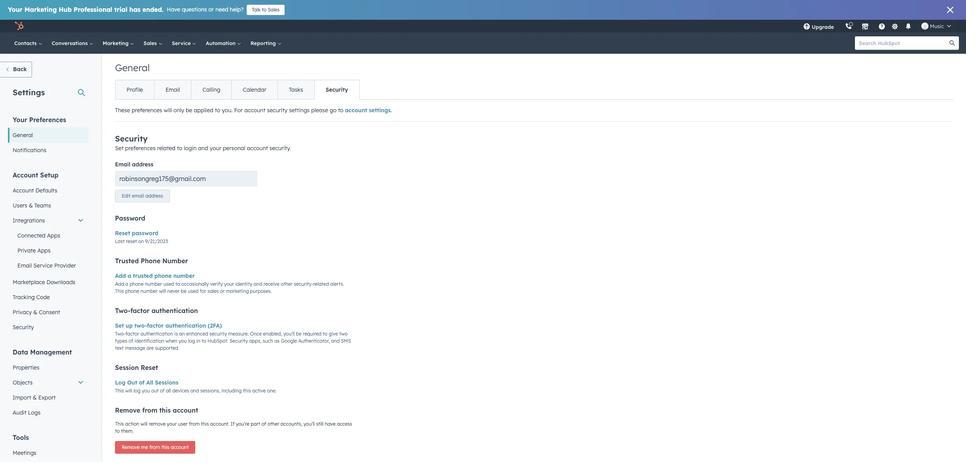 Task type: vqa. For each thing, say whether or not it's contained in the screenshot.
the bottom list
no



Task type: locate. For each thing, give the bounding box(es) containing it.
0 horizontal spatial or
[[208, 6, 214, 13]]

1 vertical spatial service
[[33, 262, 53, 269]]

1 vertical spatial marketing
[[103, 40, 130, 46]]

preferences up email address
[[125, 145, 156, 152]]

will right action
[[141, 421, 148, 427]]

or
[[208, 6, 214, 13], [220, 288, 225, 294]]

email for email
[[165, 86, 180, 93]]

this inside the log out of all sessions this will log you out of all devices and sessions, including this active one.
[[243, 388, 251, 394]]

1 horizontal spatial reset
[[141, 364, 158, 372]]

an
[[179, 331, 185, 337]]

your up "hubspot" icon at top left
[[8, 6, 22, 13]]

you'll left still
[[304, 421, 315, 427]]

used
[[163, 281, 174, 287], [188, 288, 198, 294]]

this inside add a trusted phone number add a phone number used to occasionally verify your identity and receive other security-related alerts. this phone number will never be used for sales or marketing purposes.
[[115, 288, 124, 294]]

1 vertical spatial or
[[220, 288, 225, 294]]

log down the out in the left bottom of the page
[[134, 388, 140, 394]]

1 vertical spatial other
[[267, 421, 279, 427]]

general up the profile link
[[115, 62, 150, 74]]

to up never
[[175, 281, 180, 287]]

0 vertical spatial add
[[115, 272, 126, 280]]

security down measure. on the left bottom of the page
[[230, 338, 248, 344]]

1 vertical spatial security
[[209, 331, 227, 337]]

0 vertical spatial remove
[[115, 406, 140, 414]]

set inside set up two-factor authentication (2fa) two-factor authentication is an enhanced security measure. once enabled, you'll be required to give two types of identification when you log in to hubspot. security apps, such as google authenticator, and sms text message are supported.
[[115, 322, 124, 329]]

account settings link
[[345, 107, 391, 114]]

0 vertical spatial reset
[[115, 230, 130, 237]]

0 horizontal spatial reset
[[115, 230, 130, 237]]

0 vertical spatial address
[[132, 161, 153, 168]]

security down the tasks link
[[267, 107, 287, 114]]

audit
[[13, 409, 26, 416]]

1 vertical spatial general
[[13, 132, 33, 139]]

give
[[329, 331, 338, 337]]

greg robinson image
[[921, 23, 928, 30]]

will left never
[[159, 288, 166, 294]]

to inside security set preferences related to login and your personal account security.
[[177, 145, 182, 152]]

used up never
[[163, 281, 174, 287]]

1 horizontal spatial other
[[281, 281, 293, 287]]

0 vertical spatial account
[[13, 171, 38, 179]]

0 vertical spatial phone
[[154, 272, 172, 280]]

account down user in the left bottom of the page
[[171, 444, 189, 450]]

calling icon image
[[845, 23, 852, 30]]

menu item
[[840, 20, 841, 32]]

you down log out of all sessions button
[[142, 388, 150, 394]]

1 horizontal spatial used
[[188, 288, 198, 294]]

0 horizontal spatial related
[[157, 145, 175, 152]]

email service provider
[[17, 262, 76, 269]]

1 horizontal spatial general
[[115, 62, 150, 74]]

reset up all on the bottom left of the page
[[141, 364, 158, 372]]

0 vertical spatial other
[[281, 281, 293, 287]]

0 horizontal spatial service
[[33, 262, 53, 269]]

this right me
[[161, 444, 169, 450]]

navigation
[[115, 80, 360, 100]]

text
[[115, 345, 124, 351]]

from right me
[[149, 444, 160, 450]]

0 vertical spatial be
[[186, 107, 192, 114]]

email up edit
[[115, 161, 130, 168]]

0 horizontal spatial log
[[134, 388, 140, 394]]

please
[[311, 107, 328, 114]]

set left up
[[115, 322, 124, 329]]

contacts link
[[9, 32, 47, 54]]

be right only
[[186, 107, 192, 114]]

a
[[128, 272, 131, 280], [125, 281, 128, 287]]

security inside security set preferences related to login and your personal account security.
[[115, 134, 148, 143]]

enhanced
[[186, 331, 208, 337]]

to inside talk to sales button
[[262, 7, 266, 13]]

you'll up google at the left of the page
[[283, 331, 295, 337]]

& for consent
[[33, 309, 37, 316]]

security up email address
[[115, 134, 148, 143]]

& for export
[[33, 394, 37, 401]]

1 horizontal spatial security link
[[314, 80, 359, 99]]

this up them.
[[115, 421, 124, 427]]

2 vertical spatial email
[[17, 262, 32, 269]]

log left the in
[[188, 338, 195, 344]]

number
[[173, 272, 195, 280], [145, 281, 162, 287], [140, 288, 158, 294]]

automation link
[[201, 32, 246, 54]]

1 vertical spatial address
[[145, 193, 163, 199]]

privacy & consent link
[[8, 305, 89, 320]]

this down 'trusted'
[[115, 288, 124, 294]]

2 vertical spatial factor
[[126, 331, 139, 337]]

0 vertical spatial or
[[208, 6, 214, 13]]

email up only
[[165, 86, 180, 93]]

calling icon button
[[842, 21, 855, 31]]

to left them.
[[115, 428, 120, 434]]

from up remove
[[142, 406, 157, 414]]

private apps
[[17, 247, 51, 254]]

apps up private apps 'link'
[[47, 232, 60, 239]]

two- up types
[[115, 331, 126, 337]]

security link down "consent"
[[8, 320, 89, 335]]

menu
[[798, 20, 957, 32]]

or inside add a trusted phone number add a phone number used to occasionally verify your identity and receive other security-related alerts. this phone number will never be used for sales or marketing purposes.
[[220, 288, 225, 294]]

account right go
[[345, 107, 367, 114]]

2 vertical spatial be
[[296, 331, 302, 337]]

email down private
[[17, 262, 32, 269]]

a left trusted
[[128, 272, 131, 280]]

two-factor authentication
[[115, 307, 198, 315]]

setup
[[40, 171, 58, 179]]

sales right 'marketing' link
[[144, 40, 158, 46]]

1 vertical spatial sales
[[144, 40, 158, 46]]

1 horizontal spatial marketing
[[103, 40, 130, 46]]

0 vertical spatial security link
[[314, 80, 359, 99]]

1 vertical spatial add
[[115, 281, 124, 287]]

number
[[162, 257, 188, 265]]

2 horizontal spatial email
[[165, 86, 180, 93]]

2 vertical spatial this
[[115, 421, 124, 427]]

reset inside reset password last reset on 9/21/2023
[[115, 230, 130, 237]]

this down log in the left of the page
[[115, 388, 124, 394]]

your inside add a trusted phone number add a phone number used to occasionally verify your identity and receive other security-related alerts. this phone number will never be used for sales or marketing purposes.
[[224, 281, 234, 287]]

of right part
[[262, 421, 266, 427]]

0 horizontal spatial other
[[267, 421, 279, 427]]

trusted
[[115, 257, 139, 265]]

this left active
[[243, 388, 251, 394]]

1 vertical spatial two-
[[115, 331, 126, 337]]

& right users
[[29, 202, 33, 209]]

email
[[165, 86, 180, 93], [115, 161, 130, 168], [17, 262, 32, 269]]

2 settings from the left
[[369, 107, 391, 114]]

email inside email service provider link
[[17, 262, 32, 269]]

0 vertical spatial your
[[8, 6, 22, 13]]

0 horizontal spatial marketing
[[24, 6, 57, 13]]

set inside security set preferences related to login and your personal account security.
[[115, 145, 124, 152]]

0 horizontal spatial sales
[[144, 40, 158, 46]]

1 vertical spatial security link
[[8, 320, 89, 335]]

1 horizontal spatial security
[[267, 107, 287, 114]]

security inside navigation
[[326, 86, 348, 93]]

properties link
[[8, 360, 89, 375]]

1 set from the top
[[115, 145, 124, 152]]

2 add from the top
[[115, 281, 124, 287]]

login
[[184, 145, 197, 152]]

notifications button
[[902, 20, 915, 32]]

notifications image
[[905, 23, 912, 30]]

1 horizontal spatial service
[[172, 40, 192, 46]]

you inside set up two-factor authentication (2fa) two-factor authentication is an enhanced security measure. once enabled, you'll be required to give two types of identification when you log in to hubspot. security apps, such as google authenticator, and sms text message are supported.
[[179, 338, 187, 344]]

this inside the log out of all sessions this will log you out of all devices and sessions, including this active one.
[[115, 388, 124, 394]]

and down "give" on the bottom
[[331, 338, 340, 344]]

email address
[[115, 161, 153, 168]]

0 vertical spatial authentication
[[151, 307, 198, 315]]

factor up the two-
[[130, 307, 150, 315]]

0 vertical spatial apps
[[47, 232, 60, 239]]

you'll inside set up two-factor authentication (2fa) two-factor authentication is an enhanced security measure. once enabled, you'll be required to give two types of identification when you log in to hubspot. security apps, such as google authenticator, and sms text message are supported.
[[283, 331, 295, 337]]

to right talk
[[262, 7, 266, 13]]

your left "personal"
[[210, 145, 221, 152]]

1 two- from the top
[[115, 307, 130, 315]]

service right the sales link at top left
[[172, 40, 192, 46]]

be inside add a trusted phone number add a phone number used to occasionally verify your identity and receive other security-related alerts. this phone number will never be used for sales or marketing purposes.
[[181, 288, 187, 294]]

& right privacy
[[33, 309, 37, 316]]

your up "marketing"
[[224, 281, 234, 287]]

address up edit email address
[[132, 161, 153, 168]]

close image
[[947, 7, 953, 13]]

this
[[243, 388, 251, 394], [159, 406, 171, 414], [201, 421, 209, 427], [161, 444, 169, 450]]

factor down two-factor authentication
[[147, 322, 164, 329]]

security up hubspot.
[[209, 331, 227, 337]]

navigation containing profile
[[115, 80, 360, 100]]

of up message
[[129, 338, 133, 344]]

tracking code
[[13, 294, 50, 301]]

talk
[[252, 7, 261, 13]]

and inside set up two-factor authentication (2fa) two-factor authentication is an enhanced security measure. once enabled, you'll be required to give two types of identification when you log in to hubspot. security apps, such as google authenticator, and sms text message are supported.
[[331, 338, 340, 344]]

0 vertical spatial two-
[[115, 307, 130, 315]]

search button
[[946, 36, 959, 50]]

1 horizontal spatial your
[[210, 145, 221, 152]]

2 this from the top
[[115, 388, 124, 394]]

1 vertical spatial log
[[134, 388, 140, 394]]

apps up email service provider on the left
[[37, 247, 51, 254]]

1 horizontal spatial or
[[220, 288, 225, 294]]

this up remove
[[159, 406, 171, 414]]

1 add from the top
[[115, 272, 126, 280]]

0 vertical spatial factor
[[130, 307, 150, 315]]

sms
[[341, 338, 351, 344]]

connected apps link
[[8, 228, 89, 243]]

security link inside navigation
[[314, 80, 359, 99]]

edit email address
[[122, 193, 163, 199]]

apps for connected apps
[[47, 232, 60, 239]]

service down private apps 'link'
[[33, 262, 53, 269]]

tools element
[[8, 433, 89, 462]]

devices
[[172, 388, 189, 394]]

security inside set up two-factor authentication (2fa) two-factor authentication is an enhanced security measure. once enabled, you'll be required to give two types of identification when you log in to hubspot. security apps, such as google authenticator, and sms text message are supported.
[[209, 331, 227, 337]]

your left user in the left bottom of the page
[[167, 421, 177, 427]]

other right part
[[267, 421, 279, 427]]

and right devices
[[190, 388, 199, 394]]

hubspot image
[[14, 21, 24, 31]]

& left export
[[33, 394, 37, 401]]

1 horizontal spatial log
[[188, 338, 195, 344]]

personal
[[223, 145, 245, 152]]

them.
[[121, 428, 134, 434]]

or inside your marketing hub professional trial has ended. have questions or need help?
[[208, 6, 214, 13]]

these preferences will only be applied to you. for account security settings please go to account settings .
[[115, 107, 392, 114]]

1 vertical spatial account
[[13, 187, 34, 194]]

1 horizontal spatial settings
[[369, 107, 391, 114]]

0 vertical spatial related
[[157, 145, 175, 152]]

email service provider link
[[8, 258, 89, 273]]

account setup element
[[8, 171, 89, 335]]

1 account from the top
[[13, 171, 38, 179]]

account left security.
[[247, 145, 268, 152]]

all
[[166, 388, 171, 394]]

authentication up identification at the bottom left of page
[[140, 331, 173, 337]]

to right go
[[338, 107, 343, 114]]

enabled,
[[263, 331, 282, 337]]

0 vertical spatial general
[[115, 62, 150, 74]]

and right login
[[198, 145, 208, 152]]

1 horizontal spatial you
[[179, 338, 187, 344]]

to left login
[[177, 145, 182, 152]]

add a trusted phone number add a phone number used to occasionally verify your identity and receive other security-related alerts. this phone number will never be used for sales or marketing purposes.
[[115, 272, 344, 294]]

used down occasionally
[[188, 288, 198, 294]]

1 vertical spatial this
[[115, 388, 124, 394]]

password
[[115, 214, 145, 222]]

1 this from the top
[[115, 288, 124, 294]]

will inside add a trusted phone number add a phone number used to occasionally verify your identity and receive other security-related alerts. this phone number will never be used for sales or marketing purposes.
[[159, 288, 166, 294]]

remove up action
[[115, 406, 140, 414]]

other right receive
[[281, 281, 293, 287]]

authenticator,
[[298, 338, 330, 344]]

edit
[[122, 193, 130, 199]]

user
[[178, 421, 188, 427]]

0 vertical spatial you'll
[[283, 331, 295, 337]]

authentication up set up two-factor authentication (2fa) button
[[151, 307, 198, 315]]

2 vertical spatial from
[[149, 444, 160, 450]]

2 vertical spatial &
[[33, 394, 37, 401]]

authentication up an
[[165, 322, 206, 329]]

1 vertical spatial you
[[142, 388, 150, 394]]

1 vertical spatial your
[[224, 281, 234, 287]]

remove
[[115, 406, 140, 414], [122, 444, 140, 450]]

2 set from the top
[[115, 322, 124, 329]]

security
[[326, 86, 348, 93], [115, 134, 148, 143], [13, 324, 34, 331], [230, 338, 248, 344]]

2 two- from the top
[[115, 331, 126, 337]]

& inside data management element
[[33, 394, 37, 401]]

1 vertical spatial set
[[115, 322, 124, 329]]

be up google at the left of the page
[[296, 331, 302, 337]]

1 vertical spatial remove
[[122, 444, 140, 450]]

last
[[115, 238, 125, 244]]

private apps link
[[8, 243, 89, 258]]

preferences down profile
[[132, 107, 162, 114]]

to left you.
[[215, 107, 220, 114]]

identity
[[235, 281, 252, 287]]

never
[[167, 288, 180, 294]]

audit logs
[[13, 409, 40, 416]]

apps
[[47, 232, 60, 239], [37, 247, 51, 254]]

0 vertical spatial set
[[115, 145, 124, 152]]

alerts.
[[330, 281, 344, 287]]

two-
[[115, 307, 130, 315], [115, 331, 126, 337]]

this inside this action will remove your user from this account. if you're part of other accounts, you'll still have access to them.
[[201, 421, 209, 427]]

this left account.
[[201, 421, 209, 427]]

account
[[13, 171, 38, 179], [13, 187, 34, 194]]

1 vertical spatial phone
[[130, 281, 144, 287]]

this inside button
[[161, 444, 169, 450]]

3 this from the top
[[115, 421, 124, 427]]

0 horizontal spatial email
[[17, 262, 32, 269]]

set up email address
[[115, 145, 124, 152]]

settings image
[[891, 23, 899, 30]]

preferences inside security set preferences related to login and your personal account security.
[[125, 145, 156, 152]]

import & export link
[[8, 390, 89, 405]]

1 vertical spatial apps
[[37, 247, 51, 254]]

hubspot link
[[9, 21, 30, 31]]

security inside account setup "element"
[[13, 324, 34, 331]]

will down the out in the left bottom of the page
[[125, 388, 132, 394]]

0 horizontal spatial your
[[167, 421, 177, 427]]

will inside the log out of all sessions this will log you out of all devices and sessions, including this active one.
[[125, 388, 132, 394]]

or left need
[[208, 6, 214, 13]]

log
[[115, 379, 125, 386]]

remove inside button
[[122, 444, 140, 450]]

general up notifications
[[13, 132, 33, 139]]

1 vertical spatial used
[[188, 288, 198, 294]]

1 horizontal spatial related
[[313, 281, 329, 287]]

account inside account defaults link
[[13, 187, 34, 194]]

add
[[115, 272, 126, 280], [115, 281, 124, 287]]

1 vertical spatial you'll
[[304, 421, 315, 427]]

security up go
[[326, 86, 348, 93]]

1 horizontal spatial email
[[115, 161, 130, 168]]

of
[[129, 338, 133, 344], [139, 379, 145, 386], [160, 388, 165, 394], [262, 421, 266, 427]]

edit email address button
[[115, 190, 170, 203]]

trusted
[[133, 272, 153, 280]]

remove me from this account button
[[115, 441, 195, 454]]

of left all on the bottom left of the page
[[139, 379, 145, 386]]

1 vertical spatial preferences
[[125, 145, 156, 152]]

and up purposes.
[[254, 281, 262, 287]]

2 vertical spatial phone
[[125, 288, 139, 294]]

1 vertical spatial from
[[189, 421, 200, 427]]

0 vertical spatial you
[[179, 338, 187, 344]]

tasks
[[289, 86, 303, 93]]

related left alerts.
[[313, 281, 329, 287]]

and inside add a trusted phone number add a phone number used to occasionally verify your identity and receive other security-related alerts. this phone number will never be used for sales or marketing purposes.
[[254, 281, 262, 287]]

you down an
[[179, 338, 187, 344]]

2 account from the top
[[13, 187, 34, 194]]

log inside the log out of all sessions this will log you out of all devices and sessions, including this active one.
[[134, 388, 140, 394]]

0 horizontal spatial general
[[13, 132, 33, 139]]

0 horizontal spatial security
[[209, 331, 227, 337]]

reset up the last
[[115, 230, 130, 237]]

account for account setup
[[13, 171, 38, 179]]

to
[[262, 7, 266, 13], [215, 107, 220, 114], [338, 107, 343, 114], [177, 145, 182, 152], [175, 281, 180, 287], [323, 331, 327, 337], [202, 338, 206, 344], [115, 428, 120, 434]]

or down verify at left
[[220, 288, 225, 294]]

1 vertical spatial email
[[115, 161, 130, 168]]

sales
[[268, 7, 280, 13], [144, 40, 158, 46]]

reset password last reset on 9/21/2023
[[115, 230, 168, 244]]

1 vertical spatial &
[[33, 309, 37, 316]]

be right never
[[181, 288, 187, 294]]

when
[[165, 338, 177, 344]]

related left login
[[157, 145, 175, 152]]

marketing left hub
[[24, 6, 57, 13]]

to inside this action will remove your user from this account. if you're part of other accounts, you'll still have access to them.
[[115, 428, 120, 434]]

factor down up
[[126, 331, 139, 337]]

export
[[38, 394, 56, 401]]

preferences
[[29, 116, 66, 124]]

account
[[244, 107, 265, 114], [345, 107, 367, 114], [247, 145, 268, 152], [173, 406, 198, 414], [171, 444, 189, 450]]

0 vertical spatial marketing
[[24, 6, 57, 13]]

1 vertical spatial be
[[181, 288, 187, 294]]

general
[[115, 62, 150, 74], [13, 132, 33, 139]]

& inside 'link'
[[33, 309, 37, 316]]

objects button
[[8, 375, 89, 390]]

marketing down trial on the top
[[103, 40, 130, 46]]

integrations button
[[8, 213, 89, 228]]

you're
[[236, 421, 249, 427]]

0 vertical spatial your
[[210, 145, 221, 152]]

1 vertical spatial related
[[313, 281, 329, 287]]

from right user in the left bottom of the page
[[189, 421, 200, 427]]

1 vertical spatial your
[[13, 116, 27, 124]]

apps inside 'link'
[[37, 247, 51, 254]]

account up account defaults
[[13, 171, 38, 179]]

security down privacy
[[13, 324, 34, 331]]

remove left me
[[122, 444, 140, 450]]

a down 'trusted'
[[125, 281, 128, 287]]

set up two-factor authentication (2fa) two-factor authentication is an enhanced security measure. once enabled, you'll be required to give two types of identification when you log in to hubspot. security apps, such as google authenticator, and sms text message are supported.
[[115, 322, 351, 351]]

your left preferences at the top left
[[13, 116, 27, 124]]

security
[[267, 107, 287, 114], [209, 331, 227, 337]]

consent
[[39, 309, 60, 316]]

0 horizontal spatial you
[[142, 388, 150, 394]]

2 horizontal spatial your
[[224, 281, 234, 287]]

two- up up
[[115, 307, 130, 315]]

1 horizontal spatial sales
[[268, 7, 280, 13]]

0 vertical spatial &
[[29, 202, 33, 209]]

0 vertical spatial this
[[115, 288, 124, 294]]

address right email
[[145, 193, 163, 199]]

& for teams
[[29, 202, 33, 209]]

upgrade
[[812, 24, 834, 30]]

1 vertical spatial reset
[[141, 364, 158, 372]]

0 vertical spatial service
[[172, 40, 192, 46]]

email inside email link
[[165, 86, 180, 93]]

remove for remove me from this account
[[122, 444, 140, 450]]

connected apps
[[17, 232, 60, 239]]



Task type: describe. For each thing, give the bounding box(es) containing it.
your inside security set preferences related to login and your personal account security.
[[210, 145, 221, 152]]

calendar
[[243, 86, 266, 93]]

marketplaces image
[[862, 23, 869, 30]]

security.
[[270, 145, 291, 152]]

service inside account setup "element"
[[33, 262, 53, 269]]

marketplace downloads link
[[8, 275, 89, 290]]

add a trusted phone number button
[[115, 271, 195, 281]]

privacy & consent
[[13, 309, 60, 316]]

log inside set up two-factor authentication (2fa) two-factor authentication is an enhanced security measure. once enabled, you'll be required to give two types of identification when you log in to hubspot. security apps, such as google authenticator, and sms text message are supported.
[[188, 338, 195, 344]]

1 vertical spatial a
[[125, 281, 128, 287]]

security inside set up two-factor authentication (2fa) two-factor authentication is an enhanced security measure. once enabled, you'll be required to give two types of identification when you log in to hubspot. security apps, such as google authenticator, and sms text message are supported.
[[230, 338, 248, 344]]

two
[[339, 331, 348, 337]]

9/21/2023
[[145, 238, 168, 244]]

account right for
[[244, 107, 265, 114]]

and inside security set preferences related to login and your personal account security.
[[198, 145, 208, 152]]

1 vertical spatial factor
[[147, 322, 164, 329]]

email for email address
[[115, 161, 130, 168]]

email link
[[154, 80, 191, 99]]

remove from this account
[[115, 406, 198, 414]]

1 vertical spatial authentication
[[165, 322, 206, 329]]

0 vertical spatial a
[[128, 272, 131, 280]]

sales link
[[139, 32, 167, 54]]

0 vertical spatial number
[[173, 272, 195, 280]]

this inside this action will remove your user from this account. if you're part of other accounts, you'll still have access to them.
[[115, 421, 124, 427]]

1 settings from the left
[[289, 107, 310, 114]]

management
[[30, 348, 72, 356]]

address inside button
[[145, 193, 163, 199]]

0 vertical spatial preferences
[[132, 107, 162, 114]]

account up user in the left bottom of the page
[[173, 406, 198, 414]]

Search HubSpot search field
[[855, 36, 952, 50]]

log out of all sessions button
[[115, 378, 178, 388]]

reporting link
[[246, 32, 286, 54]]

settings link
[[890, 22, 900, 30]]

to inside add a trusted phone number add a phone number used to occasionally verify your identity and receive other security-related alerts. this phone number will never be used for sales or marketing purposes.
[[175, 281, 180, 287]]

will inside this action will remove your user from this account. if you're part of other accounts, you'll still have access to them.
[[141, 421, 148, 427]]

remove me from this account
[[122, 444, 189, 450]]

calendar link
[[231, 80, 277, 99]]

remove for remove from this account
[[115, 406, 140, 414]]

has
[[129, 6, 140, 13]]

account defaults link
[[8, 183, 89, 198]]

meetings
[[13, 449, 36, 457]]

account inside security set preferences related to login and your personal account security.
[[247, 145, 268, 152]]

marketing link
[[98, 32, 139, 54]]

Email address text field
[[115, 171, 257, 187]]

to right the in
[[202, 338, 206, 344]]

two-
[[134, 322, 147, 329]]

data
[[13, 348, 28, 356]]

calling link
[[191, 80, 231, 99]]

measure.
[[228, 331, 249, 337]]

account for account defaults
[[13, 187, 34, 194]]

users & teams link
[[8, 198, 89, 213]]

your preferences element
[[8, 115, 89, 158]]

other inside this action will remove your user from this account. if you're part of other accounts, you'll still have access to them.
[[267, 421, 279, 427]]

message
[[125, 345, 145, 351]]

professional
[[74, 6, 112, 13]]

identification
[[135, 338, 164, 344]]

you'll inside this action will remove your user from this account. if you're part of other accounts, you'll still have access to them.
[[304, 421, 315, 427]]

of left all on the left of page
[[160, 388, 165, 394]]

phone
[[141, 257, 160, 265]]

upgrade image
[[803, 23, 810, 30]]

password
[[132, 230, 158, 237]]

profile
[[126, 86, 143, 93]]

your inside this action will remove your user from this account. if you're part of other accounts, you'll still have access to them.
[[167, 421, 177, 427]]

marketplace
[[13, 279, 45, 286]]

hub
[[59, 6, 72, 13]]

your for your marketing hub professional trial has ended. have questions or need help?
[[8, 6, 22, 13]]

back link
[[0, 62, 32, 77]]

your for your preferences
[[13, 116, 27, 124]]

required
[[303, 331, 321, 337]]

(2fa)
[[208, 322, 222, 329]]

set up two-factor authentication (2fa) button
[[115, 321, 222, 331]]

account inside button
[[171, 444, 189, 450]]

0 horizontal spatial security link
[[8, 320, 89, 335]]

questions
[[182, 6, 207, 13]]

be inside set up two-factor authentication (2fa) two-factor authentication is an enhanced security measure. once enabled, you'll be required to give two types of identification when you log in to hubspot. security apps, such as google authenticator, and sms text message are supported.
[[296, 331, 302, 337]]

help image
[[878, 23, 885, 30]]

downloads
[[47, 279, 75, 286]]

from inside remove me from this account button
[[149, 444, 160, 450]]

if
[[231, 421, 235, 427]]

calling
[[202, 86, 220, 93]]

types
[[115, 338, 127, 344]]

search image
[[949, 40, 955, 46]]

provider
[[54, 262, 76, 269]]

from inside this action will remove your user from this account. if you're part of other accounts, you'll still have access to them.
[[189, 421, 200, 427]]

related inside add a trusted phone number add a phone number used to occasionally verify your identity and receive other security-related alerts. this phone number will never be used for sales or marketing purposes.
[[313, 281, 329, 287]]

trial
[[114, 6, 127, 13]]

sales inside talk to sales button
[[268, 7, 280, 13]]

of inside set up two-factor authentication (2fa) two-factor authentication is an enhanced security measure. once enabled, you'll be required to give two types of identification when you log in to hubspot. security apps, such as google authenticator, and sms text message are supported.
[[129, 338, 133, 344]]

general inside your preferences element
[[13, 132, 33, 139]]

related inside security set preferences related to login and your personal account security.
[[157, 145, 175, 152]]

will left only
[[164, 107, 172, 114]]

of inside this action will remove your user from this account. if you're part of other accounts, you'll still have access to them.
[[262, 421, 266, 427]]

for
[[234, 107, 243, 114]]

are
[[147, 345, 154, 351]]

private
[[17, 247, 36, 254]]

me
[[141, 444, 148, 450]]

teams
[[34, 202, 51, 209]]

0 vertical spatial from
[[142, 406, 157, 414]]

google
[[281, 338, 297, 344]]

import & export
[[13, 394, 56, 401]]

including
[[221, 388, 242, 394]]

sessions
[[155, 379, 178, 386]]

.
[[391, 107, 392, 114]]

users
[[13, 202, 27, 209]]

email for email service provider
[[17, 262, 32, 269]]

1 vertical spatial number
[[145, 281, 162, 287]]

verify
[[210, 281, 223, 287]]

code
[[36, 294, 50, 301]]

2 vertical spatial authentication
[[140, 331, 173, 337]]

data management element
[[8, 348, 89, 420]]

for
[[200, 288, 206, 294]]

and inside the log out of all sessions this will log you out of all devices and sessions, including this active one.
[[190, 388, 199, 394]]

remove
[[149, 421, 165, 427]]

integrations
[[13, 217, 45, 224]]

automation
[[206, 40, 237, 46]]

to left "give" on the bottom
[[323, 331, 327, 337]]

apps for private apps
[[37, 247, 51, 254]]

notifications
[[13, 147, 46, 154]]

as
[[274, 338, 280, 344]]

you inside the log out of all sessions this will log you out of all devices and sessions, including this active one.
[[142, 388, 150, 394]]

applied
[[194, 107, 213, 114]]

is
[[174, 331, 178, 337]]

talk to sales button
[[247, 5, 285, 15]]

two- inside set up two-factor authentication (2fa) two-factor authentication is an enhanced security measure. once enabled, you'll be required to give two types of identification when you log in to hubspot. security apps, such as google authenticator, and sms text message are supported.
[[115, 331, 126, 337]]

your marketing hub professional trial has ended. have questions or need help?
[[8, 6, 244, 13]]

on
[[138, 238, 144, 244]]

action
[[125, 421, 139, 427]]

only
[[173, 107, 184, 114]]

menu containing music
[[798, 20, 957, 32]]

reset password button
[[115, 229, 158, 238]]

access
[[337, 421, 352, 427]]

ended.
[[142, 6, 164, 13]]

trusted phone number
[[115, 257, 188, 265]]

sales
[[207, 288, 219, 294]]

talk to sales
[[252, 7, 280, 13]]

0 vertical spatial used
[[163, 281, 174, 287]]

have
[[167, 6, 180, 13]]

other inside add a trusted phone number add a phone number used to occasionally verify your identity and receive other security-related alerts. this phone number will never be used for sales or marketing purposes.
[[281, 281, 293, 287]]

email
[[132, 193, 144, 199]]

2 vertical spatial number
[[140, 288, 158, 294]]

purposes.
[[250, 288, 272, 294]]

music button
[[917, 20, 956, 32]]

tracking code link
[[8, 290, 89, 305]]

conversations link
[[47, 32, 98, 54]]

tools
[[13, 434, 29, 442]]



